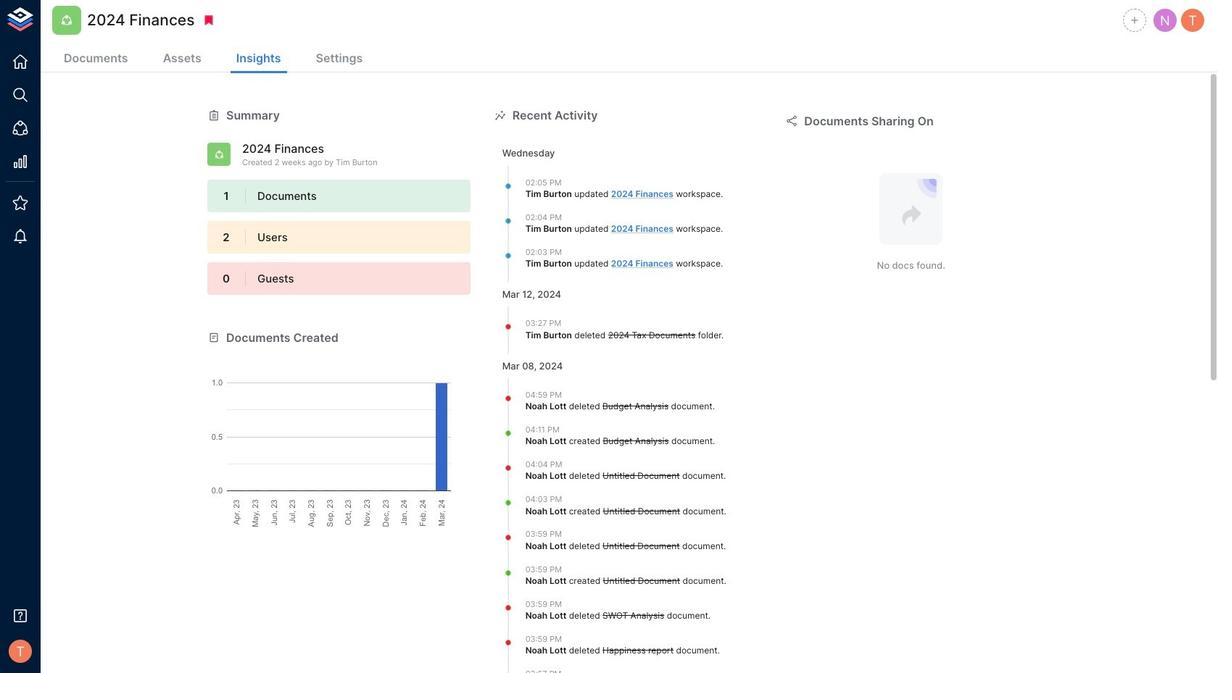 Task type: describe. For each thing, give the bounding box(es) containing it.
remove bookmark image
[[203, 14, 216, 27]]



Task type: vqa. For each thing, say whether or not it's contained in the screenshot.
OFFER LETTER IMAGE
no



Task type: locate. For each thing, give the bounding box(es) containing it.
a chart. element
[[207, 346, 471, 528]]

a chart. image
[[207, 346, 471, 528]]



